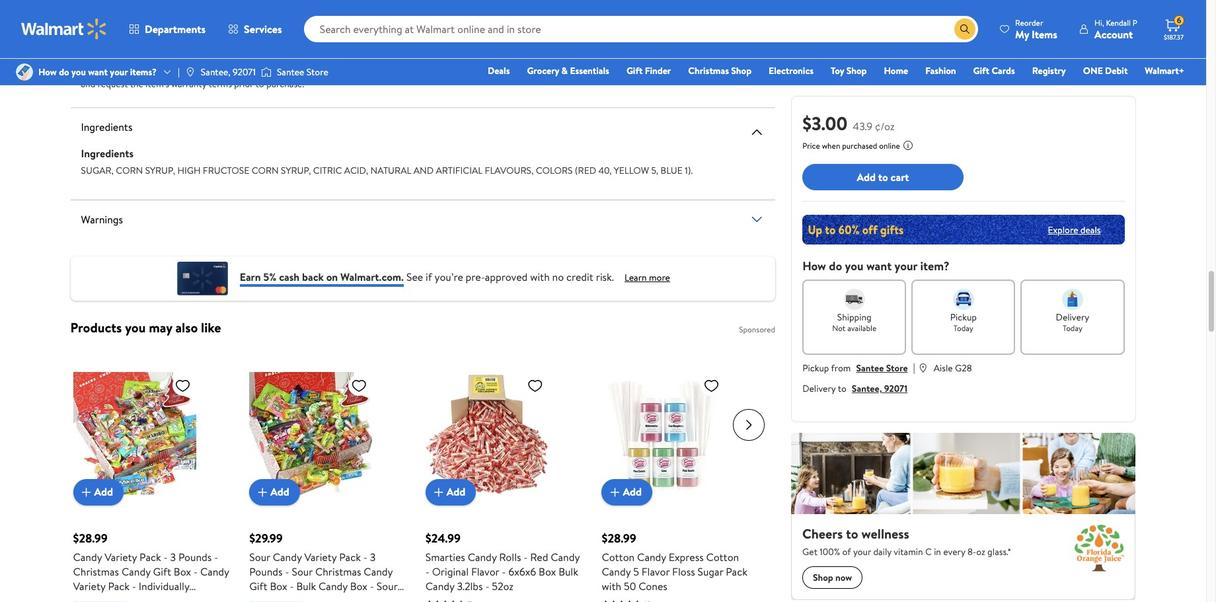 Task type: describe. For each thing, give the bounding box(es) containing it.
1 vertical spatial offered
[[188, 63, 218, 76]]

high
[[177, 164, 201, 177]]

$3.00
[[803, 110, 848, 136]]

2 vertical spatial terms
[[209, 77, 232, 90]]

deals link
[[482, 63, 516, 78]]

1 horizontal spatial sour
[[292, 564, 313, 579]]

and
[[414, 164, 434, 177]]

Walmart Site-Wide search field
[[304, 16, 978, 42]]

warranty information please be aware that the warranty terms on items offered for sale by third party marketplace sellers may differ from those displayed in this section (if any). to confirm warranty terms on an item offered for sale by a third party marketplace seller, please use the 'contact seller' feature on the third party marketplace seller's information page and request the item's warranty terms prior to purchase.
[[81, 31, 765, 90]]

bulk inside '$24.99 smarties candy rolls - red candy - original flavor - 6x6x6 box bulk candy 3.2lbs - 52oz'
[[559, 564, 578, 579]]

more
[[649, 271, 670, 284]]

add to favorites list, cotton candy express cotton candy 5 flavor floss sugar pack with 50 cones image
[[704, 377, 720, 394]]

kendall
[[1106, 17, 1131, 28]]

purchase.
[[266, 77, 304, 90]]

santee, 92071 button
[[852, 382, 908, 395]]

and
[[81, 77, 95, 90]]

blue
[[661, 164, 683, 177]]

purchased
[[842, 140, 877, 151]]

do for how do you want your items?
[[59, 65, 69, 79]]

electronics
[[769, 64, 814, 77]]

add to favorites list, candy variety pack - 3 pounds - christmas candy gift box - candy variety pack - individually wrapped candy assortment - box of candies for holidays, birthdays, gifting, candy lovers image
[[175, 377, 191, 394]]

pickup from santee store |
[[803, 360, 915, 375]]

warranty image
[[749, 4, 765, 20]]

&
[[562, 64, 568, 77]]

gift down $29.99
[[249, 579, 267, 593]]

assortment
[[148, 593, 202, 602]]

this
[[616, 49, 630, 62]]

displayed
[[568, 49, 605, 62]]

hi,
[[1095, 17, 1104, 28]]

christmas shop link
[[682, 63, 758, 78]]

pack inside $28.99 cotton candy express cotton candy 5 flavor floss sugar pack with 50 cones
[[726, 564, 748, 579]]

christmas inside $28.99 candy variety pack - 3 pounds - christmas candy gift box - candy variety pack - individually wrapped candy assortment -
[[73, 564, 119, 579]]

learn more
[[625, 271, 670, 284]]

 image for santee store
[[261, 65, 272, 79]]

feature
[[512, 63, 541, 76]]

in
[[607, 49, 614, 62]]

2 horizontal spatial third
[[571, 63, 590, 76]]

intent image for delivery image
[[1062, 289, 1083, 310]]

explore deals link
[[1043, 218, 1106, 242]]

learn
[[625, 271, 647, 284]]

$24.99
[[426, 530, 461, 546]]

sellers
[[451, 49, 476, 62]]

40,
[[599, 164, 612, 177]]

1 vertical spatial 92071
[[884, 382, 908, 395]]

wrapped
[[73, 593, 114, 602]]

product group containing $24.99
[[426, 345, 583, 602]]

2 horizontal spatial party
[[592, 63, 613, 76]]

explore
[[1048, 223, 1078, 236]]

original
[[432, 564, 469, 579]]

5%
[[263, 270, 277, 284]]

no
[[552, 270, 564, 284]]

0 horizontal spatial sour
[[249, 550, 270, 564]]

$28.99 for $28.99 candy variety pack - 3 pounds - christmas candy gift box - candy variety pack - individually wrapped candy assortment - 
[[73, 530, 108, 546]]

walmart.com.
[[340, 270, 404, 284]]

add to cart image for $28.99 cotton candy express cotton candy 5 flavor floss sugar pack with 50 cones
[[607, 484, 623, 500]]

online
[[879, 140, 900, 151]]

store inside pickup from santee store |
[[886, 362, 908, 375]]

any).
[[675, 49, 693, 62]]

a
[[263, 63, 268, 76]]

3 inside $29.99 sour candy variety pack - 3 pounds - sour christmas candy gift box - bulk candy box - sour candies gift basket - holi
[[370, 550, 376, 564]]

one debit
[[1083, 64, 1128, 77]]

to
[[695, 49, 705, 62]]

do for how do you want your item?
[[829, 258, 842, 274]]

the right use
[[434, 63, 448, 76]]

gift left cards
[[973, 64, 990, 77]]

be
[[109, 49, 119, 62]]

shop for christmas shop
[[731, 64, 752, 77]]

$28.99 candy variety pack - 3 pounds - christmas candy gift box - candy variety pack - individually wrapped candy assortment - 
[[73, 530, 229, 602]]

$29.99 sour candy variety pack - 3 pounds - sour christmas candy gift box - bulk candy box - sour candies gift basket - holi
[[249, 530, 398, 602]]

cotton candy express cotton candy 5 flavor floss sugar pack with 50 cones image
[[602, 372, 725, 495]]

1 product group from the left
[[73, 345, 231, 602]]

0 vertical spatial warranty
[[180, 49, 215, 62]]

add to cart image for $29.99
[[255, 484, 270, 500]]

aisle g28
[[934, 362, 972, 375]]

items
[[256, 49, 277, 62]]

how for how do you want your item?
[[803, 258, 826, 274]]

request
[[98, 77, 128, 90]]

1 horizontal spatial third
[[355, 49, 374, 62]]

2 vertical spatial warranty
[[171, 77, 207, 90]]

delivery for today
[[1056, 311, 1090, 324]]

0 horizontal spatial third
[[270, 63, 289, 76]]

(red
[[575, 164, 596, 177]]

candies
[[249, 593, 286, 602]]

add button for $28.99 candy variety pack - 3 pounds - christmas candy gift box - candy variety pack - individually wrapped candy assortment - 
[[73, 479, 124, 505]]

add to favorites list, sour candy variety pack - 3 pounds - sour christmas candy gift box - bulk candy box - sour candies gift basket - holiday candy gift for kids and adults image
[[351, 377, 367, 394]]

see
[[406, 270, 423, 284]]

pickup today
[[950, 311, 977, 334]]

1 horizontal spatial by
[[343, 49, 353, 62]]

smarties
[[426, 550, 465, 564]]

hi, kendall p account
[[1095, 17, 1138, 41]]

3 inside $28.99 candy variety pack - 3 pounds - christmas candy gift box - candy variety pack - individually wrapped candy assortment -
[[170, 550, 176, 564]]

grocery
[[527, 64, 559, 77]]

1 vertical spatial santee,
[[852, 382, 882, 395]]

0 vertical spatial information
[[126, 31, 180, 46]]

1 corn from the left
[[116, 164, 143, 177]]

item's
[[146, 77, 169, 90]]

box left basket
[[270, 579, 287, 593]]

2 cotton from the left
[[706, 550, 739, 564]]

2 horizontal spatial marketplace
[[615, 63, 665, 76]]

bulk inside $29.99 sour candy variety pack - 3 pounds - sour christmas candy gift box - bulk candy box - sour candies gift basket - holi
[[296, 579, 316, 593]]

items?
[[130, 65, 157, 79]]

variety inside $29.99 sour candy variety pack - 3 pounds - sour christmas candy gift box - bulk candy box - sour candies gift basket - holi
[[304, 550, 337, 564]]

the down those
[[556, 63, 569, 76]]

christmas inside 'link'
[[688, 64, 729, 77]]

with for $28.99
[[602, 579, 621, 593]]

warranty
[[81, 31, 123, 46]]

account
[[1095, 27, 1133, 41]]

how do you want your items?
[[38, 65, 157, 79]]

cart
[[891, 170, 909, 184]]

1 syrup, from the left
[[145, 164, 175, 177]]

shipping not available
[[832, 311, 877, 334]]

candy variety pack - 3 pounds - christmas candy gift box - candy variety pack - individually wrapped candy assortment - box of candies for holidays, birthdays, gifting, candy lovers image
[[73, 372, 196, 495]]

$3.00 43.9 ¢/oz
[[803, 110, 895, 136]]

¢/oz
[[875, 119, 895, 134]]

0 vertical spatial terms
[[218, 49, 241, 62]]

aware
[[121, 49, 144, 62]]

43.9
[[853, 119, 873, 134]]

fructose
[[203, 164, 249, 177]]

services
[[244, 22, 282, 36]]

how for how do you want your items?
[[38, 65, 57, 79]]

you for how do you want your item?
[[845, 258, 864, 274]]

earn
[[240, 270, 261, 284]]

services button
[[217, 13, 293, 45]]

the up item
[[165, 49, 178, 62]]

back
[[302, 270, 324, 284]]

pounds inside $28.99 candy variety pack - 3 pounds - christmas candy gift box - candy variety pack - individually wrapped candy assortment -
[[178, 550, 212, 564]]

shop for toy shop
[[847, 64, 867, 77]]

1).
[[685, 164, 693, 177]]

christmas shop
[[688, 64, 752, 77]]

1 horizontal spatial marketplace
[[399, 49, 449, 62]]

red
[[530, 550, 548, 564]]

add button for $29.99 sour candy variety pack - 3 pounds - sour christmas candy gift box - bulk candy box - sour candies gift basket - holi
[[249, 479, 300, 505]]

intent image for pickup image
[[953, 289, 974, 310]]

reorder
[[1015, 17, 1043, 28]]

0 horizontal spatial 92071
[[233, 65, 256, 79]]

reorder my items
[[1015, 17, 1058, 41]]

Search search field
[[304, 16, 978, 42]]

smarties candy rolls - red candy - original flavor - 6x6x6 box bulk candy 3.2lbs - 52oz image
[[426, 372, 549, 495]]

to inside warranty information please be aware that the warranty terms on items offered for sale by third party marketplace sellers may differ from those displayed in this section (if any). to confirm warranty terms on an item offered for sale by a third party marketplace seller, please use the 'contact seller' feature on the third party marketplace seller's information page and request the item's warranty terms prior to purchase.
[[256, 77, 264, 90]]

gift left basket
[[288, 593, 306, 602]]

items
[[1032, 27, 1058, 41]]

on left 'items' in the left of the page
[[243, 49, 253, 62]]

1 vertical spatial warranty
[[81, 63, 116, 76]]

if
[[426, 270, 432, 284]]

0 vertical spatial |
[[178, 65, 180, 79]]

seller'
[[487, 63, 510, 76]]

2 corn from the left
[[252, 164, 279, 177]]

0 vertical spatial offered
[[280, 49, 310, 62]]

delivery today
[[1056, 311, 1090, 334]]

those
[[543, 49, 565, 62]]

debit
[[1105, 64, 1128, 77]]

use
[[419, 63, 432, 76]]

1 vertical spatial sale
[[234, 63, 250, 76]]

today for pickup
[[954, 323, 974, 334]]

christmas inside $29.99 sour candy variety pack - 3 pounds - sour christmas candy gift box - bulk candy box - sour candies gift basket - holi
[[315, 564, 361, 579]]



Task type: vqa. For each thing, say whether or not it's contained in the screenshot.
'Santee' to the left
yes



Task type: locate. For each thing, give the bounding box(es) containing it.
4 product group from the left
[[602, 345, 760, 602]]

section
[[633, 49, 662, 62]]

terms left prior
[[209, 77, 232, 90]]

marketplace
[[399, 49, 449, 62], [314, 63, 364, 76], [615, 63, 665, 76]]

party
[[376, 49, 397, 62], [291, 63, 312, 76], [592, 63, 613, 76]]

1 ingredients from the top
[[81, 119, 132, 134]]

2 today from the left
[[1063, 323, 1083, 334]]

cards
[[992, 64, 1015, 77]]

flavor right 5
[[642, 564, 670, 579]]

add to favorites list, smarties candy rolls - red candy - original flavor - 6x6x6 box bulk candy 3.2lbs - 52oz image
[[527, 377, 543, 394]]

0 vertical spatial for
[[312, 49, 324, 62]]

your for items?
[[110, 65, 128, 79]]

marketplace up use
[[399, 49, 449, 62]]

1 horizontal spatial bulk
[[559, 564, 578, 579]]

sale up prior
[[234, 63, 250, 76]]

92071 left the a
[[233, 65, 256, 79]]

want down please at the left top of the page
[[88, 65, 108, 79]]

you right the products
[[125, 318, 146, 336]]

deals
[[488, 64, 510, 77]]

3 product group from the left
[[426, 345, 583, 602]]

1 horizontal spatial want
[[867, 258, 892, 274]]

grocery & essentials link
[[521, 63, 615, 78]]

 image for santee, 92071
[[185, 67, 196, 77]]

$28.99 up wrapped
[[73, 530, 108, 546]]

gift up assortment on the left bottom of page
[[153, 564, 171, 579]]

from
[[521, 49, 541, 62], [831, 362, 851, 375]]

1 today from the left
[[954, 323, 974, 334]]

flavor
[[471, 564, 499, 579], [642, 564, 670, 579]]

floss
[[672, 564, 695, 579]]

add button for $24.99 smarties candy rolls - red candy - original flavor - 6x6x6 box bulk candy 3.2lbs - 52oz
[[426, 479, 476, 505]]

 image
[[261, 65, 272, 79], [185, 67, 196, 77]]

| left 'aisle' at the right bottom of page
[[913, 360, 915, 375]]

santee store button
[[856, 362, 908, 375]]

christmas down to
[[688, 64, 729, 77]]

5,
[[651, 164, 659, 177]]

1 horizontal spatial you
[[125, 318, 146, 336]]

2 ingredients from the top
[[81, 146, 134, 160]]

your
[[110, 65, 128, 79], [895, 258, 918, 274]]

to inside button
[[878, 170, 888, 184]]

1 vertical spatial by
[[252, 63, 261, 76]]

1 vertical spatial information
[[696, 63, 743, 76]]

may up seller'
[[479, 49, 495, 62]]

2 add button from the left
[[249, 479, 300, 505]]

3.2lbs
[[457, 579, 483, 593]]

2 horizontal spatial sour
[[377, 579, 398, 593]]

cotton
[[602, 550, 635, 564], [706, 550, 739, 564]]

with inside $28.99 cotton candy express cotton candy 5 flavor floss sugar pack with 50 cones
[[602, 579, 621, 593]]

$28.99 inside $28.99 cotton candy express cotton candy 5 flavor floss sugar pack with 50 cones
[[602, 530, 636, 546]]

1 horizontal spatial corn
[[252, 164, 279, 177]]

ingredients image
[[749, 124, 765, 140]]

do up shipping
[[829, 258, 842, 274]]

terms
[[218, 49, 241, 62], [118, 63, 142, 76], [209, 77, 232, 90]]

from inside warranty information please be aware that the warranty terms on items offered for sale by third party marketplace sellers may differ from those displayed in this section (if any). to confirm warranty terms on an item offered for sale by a third party marketplace seller, please use the 'contact seller' feature on the third party marketplace seller's information page and request the item's warranty terms prior to purchase.
[[521, 49, 541, 62]]

page
[[746, 63, 765, 76]]

0 vertical spatial you
[[71, 65, 86, 79]]

1 vertical spatial may
[[149, 318, 172, 336]]

box right basket
[[350, 579, 368, 593]]

add button for $28.99 cotton candy express cotton candy 5 flavor floss sugar pack with 50 cones
[[602, 479, 652, 505]]

with left 50
[[602, 579, 621, 593]]

0 vertical spatial sale
[[326, 49, 341, 62]]

add for $28.99 cotton candy express cotton candy 5 flavor floss sugar pack with 50 cones
[[623, 485, 642, 499]]

sour down $29.99
[[249, 550, 270, 564]]

92071 down santee store button
[[884, 382, 908, 395]]

1 horizontal spatial syrup,
[[281, 164, 311, 177]]

party down in
[[592, 63, 613, 76]]

syrup, left citric
[[281, 164, 311, 177]]

flavor right the original
[[471, 564, 499, 579]]

1 vertical spatial want
[[867, 258, 892, 274]]

pickup inside pickup from santee store |
[[803, 362, 829, 375]]

today for delivery
[[1063, 323, 1083, 334]]

warnings image
[[749, 211, 765, 227]]

0 vertical spatial 92071
[[233, 65, 256, 79]]

toy shop link
[[825, 63, 873, 78]]

2 $28.99 from the left
[[602, 530, 636, 546]]

delivery down pickup from santee store | at right bottom
[[803, 382, 836, 395]]

box up assortment on the left bottom of page
[[174, 564, 191, 579]]

product group containing $29.99
[[249, 345, 407, 602]]

1 vertical spatial for
[[220, 63, 232, 76]]

0 vertical spatial pickup
[[950, 311, 977, 324]]

2 horizontal spatial to
[[878, 170, 888, 184]]

1 3 from the left
[[170, 550, 176, 564]]

offered right item
[[188, 63, 218, 76]]

1 vertical spatial delivery
[[803, 382, 836, 395]]

want for item?
[[867, 258, 892, 274]]

0 horizontal spatial do
[[59, 65, 69, 79]]

add to cart
[[857, 170, 909, 184]]

2 product group from the left
[[249, 345, 407, 602]]

add to cart image
[[78, 484, 94, 500], [607, 484, 623, 500]]

0 horizontal spatial with
[[530, 270, 550, 284]]

pickup down intent image for pickup
[[950, 311, 977, 324]]

to left the cart
[[878, 170, 888, 184]]

terms up "santee, 92071"
[[218, 49, 241, 62]]

0 horizontal spatial marketplace
[[314, 63, 364, 76]]

1 horizontal spatial 92071
[[884, 382, 908, 395]]

1 horizontal spatial pickup
[[950, 311, 977, 324]]

seller's
[[667, 63, 694, 76]]

intent image for shipping image
[[844, 289, 865, 310]]

flavor inside $28.99 cotton candy express cotton candy 5 flavor floss sugar pack with 50 cones
[[642, 564, 670, 579]]

santee, left prior
[[201, 65, 231, 79]]

basket
[[309, 593, 339, 602]]

1 horizontal spatial flavor
[[642, 564, 670, 579]]

g28
[[955, 362, 972, 375]]

add for $28.99 candy variety pack - 3 pounds - christmas candy gift box - candy variety pack - individually wrapped candy assortment - 
[[94, 485, 113, 499]]

2 flavor from the left
[[642, 564, 670, 579]]

essentials
[[570, 64, 609, 77]]

by
[[343, 49, 353, 62], [252, 63, 261, 76]]

0 vertical spatial santee
[[277, 65, 304, 79]]

0 horizontal spatial |
[[178, 65, 180, 79]]

0 horizontal spatial delivery
[[803, 382, 836, 395]]

christmas
[[688, 64, 729, 77], [73, 564, 119, 579], [315, 564, 361, 579]]

for left the a
[[220, 63, 232, 76]]

earn 5% cash back on walmart.com. see if you're pre-approved with no credit risk.
[[240, 270, 614, 284]]

with left no
[[530, 270, 550, 284]]

do left and
[[59, 65, 69, 79]]

bulk right candies
[[296, 579, 316, 593]]

to for add to cart
[[878, 170, 888, 184]]

search icon image
[[960, 24, 970, 34]]

box inside '$24.99 smarties candy rolls - red candy - original flavor - 6x6x6 box bulk candy 3.2lbs - 52oz'
[[539, 564, 556, 579]]

store right purchase.
[[307, 65, 328, 79]]

your left item?
[[895, 258, 918, 274]]

box right 6x6x6
[[539, 564, 556, 579]]

1 horizontal spatial sale
[[326, 49, 341, 62]]

50
[[624, 579, 636, 593]]

1 vertical spatial from
[[831, 362, 851, 375]]

0 vertical spatial ingredients
[[81, 119, 132, 134]]

pickup for pickup from santee store |
[[803, 362, 829, 375]]

sour candy variety pack - 3 pounds - sour christmas candy gift box - bulk candy box - sour candies gift basket - holiday candy gift for kids and adults image
[[249, 372, 372, 495]]

legal information image
[[903, 140, 913, 151]]

pickup for pickup today
[[950, 311, 977, 324]]

shop
[[731, 64, 752, 77], [847, 64, 867, 77]]

to down the a
[[256, 77, 264, 90]]

1 horizontal spatial how
[[803, 258, 826, 274]]

3 add button from the left
[[426, 479, 476, 505]]

| right 'an'
[[178, 65, 180, 79]]

on right back
[[326, 270, 338, 284]]

fashion
[[926, 64, 956, 77]]

today down intent image for delivery
[[1063, 323, 1083, 334]]

2 vertical spatial to
[[838, 382, 847, 395]]

from up feature
[[521, 49, 541, 62]]

available
[[848, 323, 877, 334]]

2 add to cart image from the left
[[431, 484, 447, 500]]

ingredients down request
[[81, 119, 132, 134]]

cones
[[639, 579, 668, 593]]

shop inside 'link'
[[731, 64, 752, 77]]

today down intent image for pickup
[[954, 323, 974, 334]]

add for $29.99 sour candy variety pack - 3 pounds - sour christmas candy gift box - bulk candy box - sour candies gift basket - holi
[[270, 485, 289, 499]]

with for earn
[[530, 270, 550, 284]]

how
[[38, 65, 57, 79], [803, 258, 826, 274]]

1 vertical spatial to
[[878, 170, 888, 184]]

up to sixty percent off deals. shop now. image
[[803, 215, 1125, 245]]

1 horizontal spatial offered
[[280, 49, 310, 62]]

shop right toy
[[847, 64, 867, 77]]

sale up santee store
[[326, 49, 341, 62]]

sour right basket
[[377, 579, 398, 593]]

1 vertical spatial with
[[602, 579, 621, 593]]

the left item's
[[130, 77, 143, 90]]

pounds up individually
[[178, 550, 212, 564]]

bulk right red
[[559, 564, 578, 579]]

warranty down please at the left top of the page
[[81, 63, 116, 76]]

1 add button from the left
[[73, 479, 124, 505]]

your down be
[[110, 65, 128, 79]]

0 horizontal spatial bulk
[[296, 579, 316, 593]]

0 horizontal spatial add to cart image
[[78, 484, 94, 500]]

1 flavor from the left
[[471, 564, 499, 579]]

credit
[[567, 270, 594, 284]]

0 horizontal spatial syrup,
[[145, 164, 175, 177]]

price
[[803, 140, 820, 151]]

1 horizontal spatial store
[[886, 362, 908, 375]]

add inside button
[[857, 170, 876, 184]]

next slide for products you may also like list image
[[733, 409, 765, 441]]

0 horizontal spatial how
[[38, 65, 57, 79]]

$29.99
[[249, 530, 283, 546]]

for up santee store
[[312, 49, 324, 62]]

0 vertical spatial santee,
[[201, 65, 231, 79]]

1 horizontal spatial santee
[[856, 362, 884, 375]]

0 vertical spatial from
[[521, 49, 541, 62]]

information
[[126, 31, 180, 46], [696, 63, 743, 76]]

delivery down intent image for delivery
[[1056, 311, 1090, 324]]

ingredients up sugar,
[[81, 146, 134, 160]]

on left 'an'
[[144, 63, 154, 76]]

1 shop from the left
[[731, 64, 752, 77]]

0 horizontal spatial christmas
[[73, 564, 119, 579]]

1 vertical spatial your
[[895, 258, 918, 274]]

you down please at the left top of the page
[[71, 65, 86, 79]]

corn right sugar,
[[116, 164, 143, 177]]

pickup up delivery to santee, 92071
[[803, 362, 829, 375]]

1 horizontal spatial your
[[895, 258, 918, 274]]

0 vertical spatial to
[[256, 77, 264, 90]]

0 horizontal spatial corn
[[116, 164, 143, 177]]

individually
[[139, 579, 189, 593]]

may left also
[[149, 318, 172, 336]]

0 vertical spatial how
[[38, 65, 57, 79]]

2 vertical spatial you
[[125, 318, 146, 336]]

pickup
[[950, 311, 977, 324], [803, 362, 829, 375]]

pre-
[[466, 270, 485, 284]]

0 horizontal spatial may
[[149, 318, 172, 336]]

also
[[175, 318, 198, 336]]

pounds up candies
[[249, 564, 283, 579]]

1 horizontal spatial $28.99
[[602, 530, 636, 546]]

today inside delivery today
[[1063, 323, 1083, 334]]

0 horizontal spatial you
[[71, 65, 86, 79]]

|
[[178, 65, 180, 79], [913, 360, 915, 375]]

ingredients for ingredients sugar, corn syrup, high fructose corn syrup, citric acid, natural and artificial flavours, colors (red 40, yellow 5, blue 1).
[[81, 146, 134, 160]]

flavor inside '$24.99 smarties candy rolls - red candy - original flavor - 6x6x6 box bulk candy 3.2lbs - 52oz'
[[471, 564, 499, 579]]

registry
[[1032, 64, 1066, 77]]

from inside pickup from santee store |
[[831, 362, 851, 375]]

gift cards
[[973, 64, 1015, 77]]

capital one  earn 5% cash back on walmart.com. see if you're pre-approved with no credit risk. learn more element
[[625, 271, 670, 285]]

box
[[174, 564, 191, 579], [539, 564, 556, 579], [270, 579, 287, 593], [350, 579, 368, 593]]

not
[[832, 323, 846, 334]]

1 horizontal spatial delivery
[[1056, 311, 1090, 324]]

add to cart button
[[803, 164, 964, 190]]

0 horizontal spatial flavor
[[471, 564, 499, 579]]

cotton up 50
[[602, 550, 635, 564]]

add for $24.99 smarties candy rolls - red candy - original flavor - 6x6x6 box bulk candy 3.2lbs - 52oz
[[447, 485, 466, 499]]

syrup, left the high
[[145, 164, 175, 177]]

christmas up wrapped
[[73, 564, 119, 579]]

information down confirm
[[696, 63, 743, 76]]

'contact
[[450, 63, 484, 76]]

4 add button from the left
[[602, 479, 652, 505]]

0 vertical spatial your
[[110, 65, 128, 79]]

2 add to cart image from the left
[[607, 484, 623, 500]]

1 horizontal spatial add to cart image
[[607, 484, 623, 500]]

delivery for to
[[803, 382, 836, 395]]

$28.99 for $28.99 cotton candy express cotton candy 5 flavor floss sugar pack with 50 cones
[[602, 530, 636, 546]]

1 horizontal spatial |
[[913, 360, 915, 375]]

2 shop from the left
[[847, 64, 867, 77]]

to for delivery to santee, 92071
[[838, 382, 847, 395]]

your for item?
[[895, 258, 918, 274]]

want for items?
[[88, 65, 108, 79]]

finder
[[645, 64, 671, 77]]

1 horizontal spatial santee,
[[852, 382, 882, 395]]

third down displayed
[[571, 63, 590, 76]]

home link
[[878, 63, 914, 78]]

0 vertical spatial delivery
[[1056, 311, 1090, 324]]

express
[[669, 550, 704, 564]]

syrup,
[[145, 164, 175, 177], [281, 164, 311, 177]]

corn right fructose
[[252, 164, 279, 177]]

 image down 'items' in the left of the page
[[261, 65, 272, 79]]

shipping
[[837, 311, 872, 324]]

add to cart image up $29.99
[[255, 484, 270, 500]]

gift inside $28.99 candy variety pack - 3 pounds - christmas candy gift box - candy variety pack - individually wrapped candy assortment -
[[153, 564, 171, 579]]

1 vertical spatial do
[[829, 258, 842, 274]]

0 horizontal spatial pounds
[[178, 550, 212, 564]]

offered up santee store
[[280, 49, 310, 62]]

1 horizontal spatial may
[[479, 49, 495, 62]]

 image right 'an'
[[185, 67, 196, 77]]

52oz
[[492, 579, 514, 593]]

party up seller,
[[376, 49, 397, 62]]

you for how do you want your items?
[[71, 65, 86, 79]]

you up intent image for shipping
[[845, 258, 864, 274]]

1 add to cart image from the left
[[78, 484, 94, 500]]

aisle
[[934, 362, 953, 375]]

santee up santee, 92071 button
[[856, 362, 884, 375]]

2 3 from the left
[[370, 550, 376, 564]]

0 horizontal spatial $28.99
[[73, 530, 108, 546]]

0 horizontal spatial from
[[521, 49, 541, 62]]

fashion link
[[920, 63, 962, 78]]

0 horizontal spatial store
[[307, 65, 328, 79]]

delivery to santee, 92071
[[803, 382, 908, 395]]

gift finder
[[627, 64, 671, 77]]

$28.99 up 5
[[602, 530, 636, 546]]

1 vertical spatial ingredients
[[81, 146, 134, 160]]

1 horizontal spatial do
[[829, 258, 842, 274]]

1 vertical spatial you
[[845, 258, 864, 274]]

ingredients inside ingredients sugar, corn syrup, high fructose corn syrup, citric acid, natural and artificial flavours, colors (red 40, yellow 5, blue 1).
[[81, 146, 134, 160]]

to down pickup from santee store | at right bottom
[[838, 382, 847, 395]]

store up santee, 92071 button
[[886, 362, 908, 375]]

1 vertical spatial terms
[[118, 63, 142, 76]]

from up delivery to santee, 92071
[[831, 362, 851, 375]]

party up purchase.
[[291, 63, 312, 76]]

6 $187.37
[[1164, 15, 1184, 42]]

2 horizontal spatial christmas
[[688, 64, 729, 77]]

1 horizontal spatial from
[[831, 362, 851, 375]]

6x6x6
[[508, 564, 536, 579]]

sour up basket
[[292, 564, 313, 579]]

0 horizontal spatial  image
[[185, 67, 196, 77]]

toy shop
[[831, 64, 867, 77]]

that
[[146, 49, 163, 62]]

on down those
[[543, 63, 553, 76]]

marketplace left seller,
[[314, 63, 364, 76]]

capitalone image
[[176, 261, 229, 295]]

0 horizontal spatial 3
[[170, 550, 176, 564]]

0 horizontal spatial information
[[126, 31, 180, 46]]

1 horizontal spatial for
[[312, 49, 324, 62]]

terms down aware at the top left of the page
[[118, 63, 142, 76]]

ingredients for ingredients
[[81, 119, 132, 134]]

walmart+ link
[[1139, 63, 1191, 78]]

registry link
[[1026, 63, 1072, 78]]

products you may also like
[[70, 318, 221, 336]]

gift down this
[[627, 64, 643, 77]]

0 horizontal spatial cotton
[[602, 550, 635, 564]]

one debit link
[[1077, 63, 1134, 78]]

1 horizontal spatial today
[[1063, 323, 1083, 334]]

store
[[307, 65, 328, 79], [886, 362, 908, 375]]

5
[[633, 564, 639, 579]]

one
[[1083, 64, 1103, 77]]

today inside pickup today
[[954, 323, 974, 334]]

may
[[479, 49, 495, 62], [149, 318, 172, 336]]

add to cart image up $24.99
[[431, 484, 447, 500]]

warranty down item
[[171, 77, 207, 90]]

marketplace down section
[[615, 63, 665, 76]]

electronics link
[[763, 63, 820, 78]]

0 horizontal spatial today
[[954, 323, 974, 334]]

product group
[[73, 345, 231, 602], [249, 345, 407, 602], [426, 345, 583, 602], [602, 345, 760, 602]]

$28.99 inside $28.99 candy variety pack - 3 pounds - christmas candy gift box - candy variety pack - individually wrapped candy assortment -
[[73, 530, 108, 546]]

toy
[[831, 64, 844, 77]]

2 syrup, from the left
[[281, 164, 311, 177]]

2 horizontal spatial you
[[845, 258, 864, 274]]

santee store
[[277, 65, 328, 79]]

1 cotton from the left
[[602, 550, 635, 564]]

1 horizontal spatial party
[[376, 49, 397, 62]]

1 $28.99 from the left
[[73, 530, 108, 546]]

colors
[[536, 164, 573, 177]]

grocery & essentials
[[527, 64, 609, 77]]

add to cart image
[[255, 484, 270, 500], [431, 484, 447, 500]]

1 vertical spatial santee
[[856, 362, 884, 375]]

sponsored
[[739, 324, 775, 335]]

1 vertical spatial how
[[803, 258, 826, 274]]

cotton right express
[[706, 550, 739, 564]]

to
[[256, 77, 264, 90], [878, 170, 888, 184], [838, 382, 847, 395]]

third up seller,
[[355, 49, 374, 62]]

walmart image
[[21, 19, 107, 40]]

seller,
[[366, 63, 389, 76]]

0 horizontal spatial party
[[291, 63, 312, 76]]

add to cart image for $24.99
[[431, 484, 447, 500]]

christmas up basket
[[315, 564, 361, 579]]

sugar
[[698, 564, 723, 579]]

natural
[[370, 164, 411, 177]]

0 vertical spatial store
[[307, 65, 328, 79]]

may inside warranty information please be aware that the warranty terms on items offered for sale by third party marketplace sellers may differ from those displayed in this section (if any). to confirm warranty terms on an item offered for sale by a third party marketplace seller, please use the 'contact seller' feature on the third party marketplace seller's information page and request the item's warranty terms prior to purchase.
[[479, 49, 495, 62]]

shop down confirm
[[731, 64, 752, 77]]

santee, down pickup from santee store | at right bottom
[[852, 382, 882, 395]]

0 horizontal spatial shop
[[731, 64, 752, 77]]

pounds inside $29.99 sour candy variety pack - 3 pounds - sour christmas candy gift box - bulk candy box - sour candies gift basket - holi
[[249, 564, 283, 579]]

add button
[[73, 479, 124, 505], [249, 479, 300, 505], [426, 479, 476, 505], [602, 479, 652, 505]]

1 add to cart image from the left
[[255, 484, 270, 500]]

delivery
[[1056, 311, 1090, 324], [803, 382, 836, 395]]

santee inside pickup from santee store |
[[856, 362, 884, 375]]

warranty up item
[[180, 49, 215, 62]]

box inside $28.99 candy variety pack - 3 pounds - christmas candy gift box - candy variety pack - individually wrapped candy assortment -
[[174, 564, 191, 579]]

home
[[884, 64, 908, 77]]

 image
[[16, 63, 33, 81]]

pack inside $29.99 sour candy variety pack - 3 pounds - sour christmas candy gift box - bulk candy box - sour candies gift basket - holi
[[339, 550, 361, 564]]

want left item?
[[867, 258, 892, 274]]

0 horizontal spatial for
[[220, 63, 232, 76]]

third right the a
[[270, 63, 289, 76]]

add to cart image for $28.99 candy variety pack - 3 pounds - christmas candy gift box - candy variety pack - individually wrapped candy assortment - 
[[78, 484, 94, 500]]

flavours,
[[485, 164, 534, 177]]

santee right the a
[[277, 65, 304, 79]]

prior
[[234, 77, 253, 90]]



